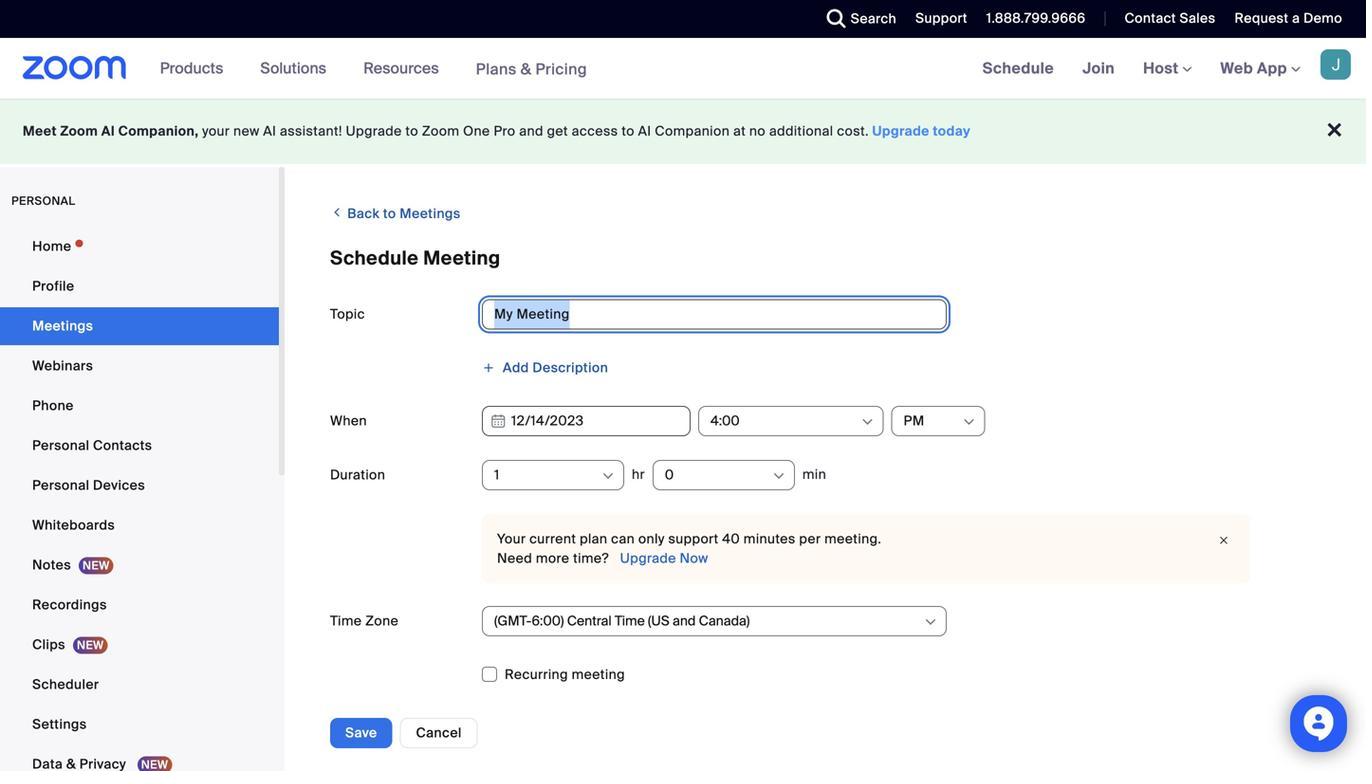 Task type: locate. For each thing, give the bounding box(es) containing it.
select start time text field
[[711, 407, 859, 435]]

plans
[[476, 59, 517, 79]]

to down resources dropdown button
[[405, 122, 418, 140]]

add description button
[[482, 353, 608, 382]]

support link
[[901, 0, 972, 38], [915, 9, 967, 27]]

support
[[668, 530, 719, 548]]

1 show options image from the left
[[860, 415, 875, 430]]

solutions button
[[260, 38, 335, 99]]

1 button
[[494, 461, 600, 489]]

upgrade now link
[[616, 550, 708, 567]]

can
[[611, 530, 635, 548]]

ai right "new"
[[263, 122, 276, 140]]

show options image
[[600, 469, 616, 484], [771, 469, 786, 484], [923, 615, 938, 630]]

to right access
[[622, 122, 635, 140]]

settings
[[32, 716, 87, 733]]

search button
[[813, 0, 901, 38]]

add image
[[482, 361, 495, 374]]

more
[[536, 550, 570, 567]]

companion
[[655, 122, 730, 140]]

personal
[[32, 437, 89, 454], [32, 477, 89, 494]]

0 button
[[665, 461, 770, 489]]

duration
[[330, 466, 385, 484]]

schedule link
[[968, 38, 1068, 99]]

2 horizontal spatial to
[[622, 122, 635, 140]]

1 vertical spatial schedule
[[330, 246, 419, 270]]

show options image for 0
[[771, 469, 786, 484]]

1 horizontal spatial show options image
[[961, 415, 977, 430]]

personal up whiteboards
[[32, 477, 89, 494]]

devices
[[93, 477, 145, 494]]

meetings up schedule meeting
[[400, 205, 461, 222]]

personal
[[11, 194, 75, 208]]

1 horizontal spatial schedule
[[982, 58, 1054, 78]]

show options image right pm popup button
[[961, 415, 977, 430]]

ai left companion,
[[101, 122, 115, 140]]

0 horizontal spatial meetings
[[32, 317, 93, 335]]

webinars link
[[0, 347, 279, 385]]

meet zoom ai companion, footer
[[0, 99, 1366, 164]]

scheduler link
[[0, 666, 279, 704]]

request a demo link
[[1220, 0, 1366, 38], [1234, 9, 1342, 27]]

schedule for schedule
[[982, 58, 1054, 78]]

ai left companion
[[638, 122, 651, 140]]

meetings navigation
[[968, 38, 1366, 100]]

meetings
[[400, 205, 461, 222], [32, 317, 93, 335]]

companion,
[[118, 122, 199, 140]]

notes
[[32, 556, 71, 574]]

2 personal from the top
[[32, 477, 89, 494]]

upgrade right cost.
[[872, 122, 929, 140]]

personal devices link
[[0, 467, 279, 505]]

schedule down the 1.888.799.9666 at the right top of the page
[[982, 58, 1054, 78]]

pro
[[494, 122, 516, 140]]

zoom right meet on the left of the page
[[60, 122, 98, 140]]

meetings up webinars
[[32, 317, 93, 335]]

0 horizontal spatial zoom
[[60, 122, 98, 140]]

0 vertical spatial schedule
[[982, 58, 1054, 78]]

2 ai from the left
[[263, 122, 276, 140]]

2 zoom from the left
[[422, 122, 460, 140]]

schedule
[[982, 58, 1054, 78], [330, 246, 419, 270]]

personal down phone
[[32, 437, 89, 454]]

min
[[802, 466, 826, 483]]

show options image
[[860, 415, 875, 430], [961, 415, 977, 430]]

3 ai from the left
[[638, 122, 651, 140]]

meetings inside personal menu menu
[[32, 317, 93, 335]]

a
[[1292, 9, 1300, 27]]

show options image left pm
[[860, 415, 875, 430]]

profile link
[[0, 268, 279, 305]]

ai
[[101, 122, 115, 140], [263, 122, 276, 140], [638, 122, 651, 140]]

whiteboards link
[[0, 507, 279, 545]]

0 horizontal spatial schedule
[[330, 246, 419, 270]]

1 horizontal spatial ai
[[263, 122, 276, 140]]

time zone
[[330, 612, 399, 630]]

2 horizontal spatial upgrade
[[872, 122, 929, 140]]

get
[[547, 122, 568, 140]]

schedule down back
[[330, 246, 419, 270]]

profile picture image
[[1320, 49, 1351, 80]]

access
[[572, 122, 618, 140]]

zoom left one
[[422, 122, 460, 140]]

minutes
[[744, 530, 796, 548]]

1 horizontal spatial upgrade
[[620, 550, 676, 567]]

0 vertical spatial personal
[[32, 437, 89, 454]]

pm
[[904, 412, 925, 430]]

your
[[497, 530, 526, 548]]

&
[[521, 59, 532, 79]]

upgrade
[[346, 122, 402, 140], [872, 122, 929, 140], [620, 550, 676, 567]]

scheduler
[[32, 676, 99, 693]]

0 horizontal spatial ai
[[101, 122, 115, 140]]

resources
[[363, 58, 439, 78]]

1 horizontal spatial meetings
[[400, 205, 461, 222]]

zoom logo image
[[23, 56, 127, 80]]

1 vertical spatial meetings
[[32, 317, 93, 335]]

1
[[494, 466, 500, 484]]

personal for personal devices
[[32, 477, 89, 494]]

description
[[533, 359, 608, 377]]

schedule inside the meetings navigation
[[982, 58, 1054, 78]]

time
[[330, 612, 362, 630]]

hr
[[632, 466, 645, 483]]

left image
[[330, 203, 344, 222]]

back to meetings link
[[330, 197, 461, 229]]

Topic text field
[[482, 299, 947, 330]]

request a demo
[[1234, 9, 1342, 27]]

upgrade down product information navigation
[[346, 122, 402, 140]]

1 ai from the left
[[101, 122, 115, 140]]

2 horizontal spatial ai
[[638, 122, 651, 140]]

solutions
[[260, 58, 326, 78]]

1 horizontal spatial show options image
[[771, 469, 786, 484]]

0 horizontal spatial show options image
[[600, 469, 616, 484]]

sales
[[1180, 9, 1216, 27]]

0 horizontal spatial to
[[383, 205, 396, 222]]

1 horizontal spatial zoom
[[422, 122, 460, 140]]

demo
[[1304, 9, 1342, 27]]

0 horizontal spatial show options image
[[860, 415, 875, 430]]

upgrade down 'only' on the bottom left of the page
[[620, 550, 676, 567]]

zoom
[[60, 122, 98, 140], [422, 122, 460, 140]]

home link
[[0, 228, 279, 266]]

save button
[[330, 718, 392, 748]]

profile
[[32, 277, 74, 295]]

phone link
[[0, 387, 279, 425]]

to right back
[[383, 205, 396, 222]]

close image
[[1212, 531, 1235, 550]]

additional
[[769, 122, 833, 140]]

banner
[[0, 38, 1366, 100]]

one
[[463, 122, 490, 140]]

products
[[160, 58, 223, 78]]

personal for personal contacts
[[32, 437, 89, 454]]

meeting
[[423, 246, 500, 270]]

1 personal from the top
[[32, 437, 89, 454]]

clips link
[[0, 626, 279, 664]]

plans & pricing link
[[476, 59, 587, 79], [476, 59, 587, 79]]

whiteboards
[[32, 517, 115, 534]]

1 vertical spatial personal
[[32, 477, 89, 494]]

upgrade today link
[[872, 122, 971, 140]]

products button
[[160, 38, 232, 99]]

show options image for 1
[[600, 469, 616, 484]]



Task type: describe. For each thing, give the bounding box(es) containing it.
phone
[[32, 397, 74, 415]]

assistant!
[[280, 122, 342, 140]]

need
[[497, 550, 532, 567]]

2 show options image from the left
[[961, 415, 977, 430]]

cancel
[[416, 724, 462, 742]]

web app button
[[1220, 58, 1301, 78]]

1 horizontal spatial to
[[405, 122, 418, 140]]

1.888.799.9666 button up the schedule link
[[986, 9, 1086, 27]]

support
[[915, 9, 967, 27]]

personal contacts link
[[0, 427, 279, 465]]

topic
[[330, 305, 365, 323]]

settings link
[[0, 706, 279, 744]]

schedule meeting
[[330, 246, 500, 270]]

contacts
[[93, 437, 152, 454]]

notes link
[[0, 546, 279, 584]]

app
[[1257, 58, 1287, 78]]

today
[[933, 122, 971, 140]]

web
[[1220, 58, 1253, 78]]

at
[[733, 122, 746, 140]]

current
[[529, 530, 576, 548]]

cost.
[[837, 122, 869, 140]]

contact
[[1125, 9, 1176, 27]]

time?
[[573, 550, 609, 567]]

0 vertical spatial meetings
[[400, 205, 461, 222]]

pm button
[[904, 407, 960, 435]]

0
[[665, 466, 674, 484]]

plans & pricing
[[476, 59, 587, 79]]

per
[[799, 530, 821, 548]]

no
[[749, 122, 766, 140]]

clips
[[32, 636, 65, 654]]

back
[[347, 205, 380, 222]]

back to meetings
[[344, 205, 461, 222]]

recurring meeting
[[505, 666, 625, 683]]

1.888.799.9666 button up join
[[972, 0, 1090, 38]]

when
[[330, 412, 367, 430]]

contact sales
[[1125, 9, 1216, 27]]

product information navigation
[[146, 38, 601, 100]]

recordings
[[32, 596, 107, 614]]

new
[[233, 122, 260, 140]]

upgrade inside your current plan can only support 40 minutes per meeting. need more time? upgrade now
[[620, 550, 676, 567]]

banner containing products
[[0, 38, 1366, 100]]

1 zoom from the left
[[60, 122, 98, 140]]

recurring
[[505, 666, 568, 683]]

webinars
[[32, 357, 93, 375]]

cancel button
[[400, 718, 478, 748]]

web app
[[1220, 58, 1287, 78]]

meetings link
[[0, 307, 279, 345]]

host button
[[1143, 58, 1192, 78]]

meeting.
[[824, 530, 881, 548]]

personal menu menu
[[0, 228, 279, 771]]

personal contacts
[[32, 437, 152, 454]]

attendees
[[330, 718, 397, 736]]

personal devices
[[32, 477, 145, 494]]

2 horizontal spatial show options image
[[923, 615, 938, 630]]

select time zone text field
[[494, 607, 922, 636]]

recordings link
[[0, 586, 279, 624]]

your current plan can only support 40 minutes per meeting. need more time? upgrade now
[[497, 530, 881, 567]]

pricing
[[535, 59, 587, 79]]

home
[[32, 238, 71, 255]]

1.888.799.9666
[[986, 9, 1086, 27]]

add description
[[503, 359, 608, 377]]

your
[[202, 122, 230, 140]]

plan
[[580, 530, 608, 548]]

zone
[[365, 612, 399, 630]]

add
[[503, 359, 529, 377]]

0 horizontal spatial upgrade
[[346, 122, 402, 140]]

and
[[519, 122, 543, 140]]

resources button
[[363, 38, 447, 99]]

When text field
[[482, 406, 691, 436]]

search
[[851, 10, 897, 28]]

request
[[1234, 9, 1289, 27]]

host
[[1143, 58, 1183, 78]]

schedule for schedule meeting
[[330, 246, 419, 270]]

join
[[1082, 58, 1115, 78]]

now
[[680, 550, 708, 567]]



Task type: vqa. For each thing, say whether or not it's contained in the screenshot.
the Personal for Personal Devices
yes



